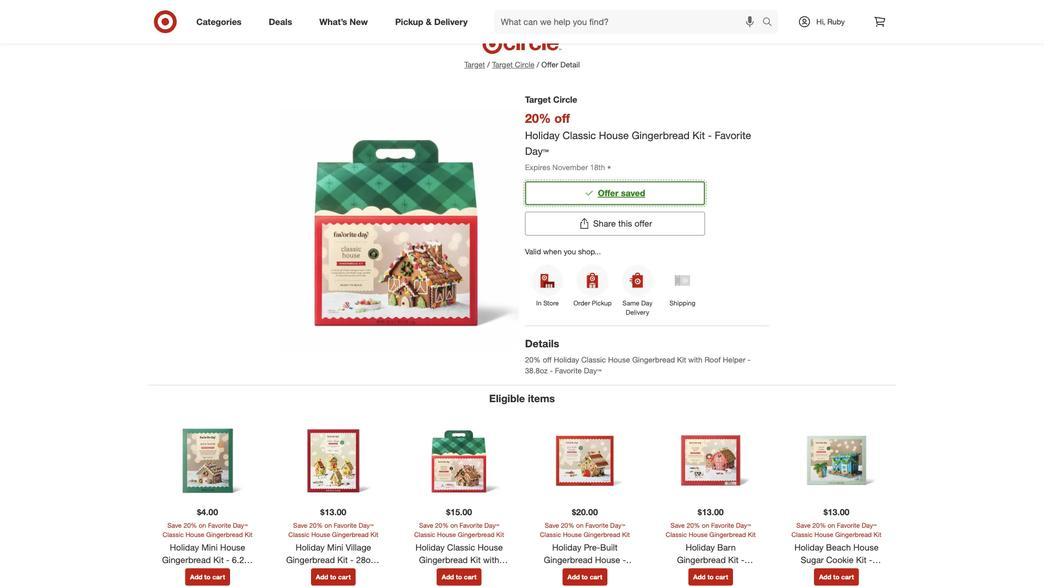 Task type: vqa. For each thing, say whether or not it's contained in the screenshot.
"Some"
no



Task type: locate. For each thing, give the bounding box(es) containing it.
kit inside the 20% off holiday classic house gingerbread kit - favorite day™ expires november 18th •
[[693, 129, 705, 141]]

0 horizontal spatial $13.00
[[320, 507, 346, 518]]

on inside $13.00 save 20% on favorite day™ classic house gingerbread kit holiday barn gingerbread kit - 31.18oz - favorite day™
[[702, 521, 710, 529]]

$13.00 for beach
[[824, 507, 850, 518]]

1 save from the left
[[167, 521, 182, 529]]

3 save from the left
[[419, 521, 433, 529]]

$13.00 up beach
[[824, 507, 850, 518]]

4 add to cart button from the left
[[563, 569, 607, 586]]

0 horizontal spatial target
[[464, 60, 485, 69]]

roof inside $15.00 save 20% on favorite day™ classic house gingerbread kit holiday classic house gingerbread kit with roof helper - 38.8oz - favorite day™
[[416, 567, 434, 578]]

search button
[[758, 10, 784, 36]]

offer left saved at the top of the page
[[598, 188, 619, 198]]

delivery down same
[[626, 308, 649, 317]]

5 save from the left
[[671, 521, 685, 529]]

to
[[204, 573, 211, 581], [330, 573, 336, 581], [456, 573, 462, 581], [582, 573, 588, 581], [708, 573, 714, 581], [833, 573, 840, 581]]

valid
[[525, 247, 541, 256]]

20% inside $13.00 save 20% on favorite day™ classic house gingerbread kit holiday barn gingerbread kit - 31.18oz - favorite day™
[[687, 521, 700, 529]]

share this offer button
[[525, 212, 705, 236]]

$13.00 for barn
[[698, 507, 724, 518]]

holiday for holiday barn gingerbread kit - 31.18oz - favorite day™
[[686, 542, 715, 553]]

$4.00
[[197, 507, 218, 518]]

20% inside the 20% off holiday classic house gingerbread kit - favorite day™ expires november 18th •
[[525, 110, 551, 126]]

target / target circle / offer detail
[[464, 60, 580, 69]]

$13.00 inside $13.00 save 20% on favorite day™ classic house gingerbread kit holiday barn gingerbread kit - 31.18oz - favorite day™
[[698, 507, 724, 518]]

add to cart button for holiday barn gingerbread kit - 31.18oz - favorite day™
[[689, 569, 733, 586]]

1 horizontal spatial helper
[[723, 355, 746, 365]]

on inside $15.00 save 20% on favorite day™ classic house gingerbread kit holiday classic house gingerbread kit with roof helper - 38.8oz - favorite day™
[[450, 521, 458, 529]]

offer left detail
[[542, 60, 558, 69]]

2 add from the left
[[316, 573, 328, 581]]

/ right target link
[[487, 60, 490, 69]]

detail
[[561, 60, 580, 69]]

1 horizontal spatial off
[[555, 110, 570, 126]]

2 add to cart from the left
[[316, 573, 351, 581]]

categories
[[196, 16, 242, 27]]

classic for holiday barn gingerbread kit - 31.18oz - favorite day™
[[666, 531, 687, 539]]

classic inside $20.00 save 20% on favorite day™ classic house gingerbread kit holiday pre-built gingerbread house - 29.8oz - favorite day™
[[540, 531, 561, 539]]

mini left "village"
[[327, 542, 343, 553]]

to for holiday barn gingerbread kit - 31.18oz - favorite day™
[[708, 573, 714, 581]]

3 on from the left
[[450, 521, 458, 529]]

details
[[525, 337, 559, 350]]

house inside details 20% off holiday classic house gingerbread kit with roof helper - 38.8oz - favorite day™
[[608, 355, 630, 365]]

store
[[543, 299, 559, 307]]

details 20% off holiday classic house gingerbread kit with roof helper - 38.8oz - favorite day™
[[525, 337, 753, 375]]

valid when you shop...
[[525, 247, 601, 256]]

classic inside $13.00 save 20% on favorite day™ classic house gingerbread kit holiday barn gingerbread kit - 31.18oz - favorite day™
[[666, 531, 687, 539]]

house inside the 20% off holiday classic house gingerbread kit - favorite day™ expires november 18th •
[[599, 129, 629, 141]]

off
[[555, 110, 570, 126], [543, 355, 552, 365]]

holiday inside $20.00 save 20% on favorite day™ classic house gingerbread kit holiday pre-built gingerbread house - 29.8oz - favorite day™
[[552, 542, 582, 553]]

helper
[[723, 355, 746, 365], [437, 567, 463, 578]]

save for holiday mini house gingerbread kit - 6.2oz - favorite day™
[[167, 521, 182, 529]]

save for holiday mini village gingerbread kit - 28oz - favorite day™
[[293, 521, 308, 529]]

5 cart from the left
[[716, 573, 728, 581]]

6 save from the left
[[797, 521, 811, 529]]

on for holiday mini village gingerbread kit - 28oz - favorite day™
[[325, 521, 332, 529]]

on
[[199, 521, 206, 529], [325, 521, 332, 529], [450, 521, 458, 529], [576, 521, 584, 529], [702, 521, 710, 529], [828, 521, 835, 529]]

5 on from the left
[[702, 521, 710, 529]]

village
[[346, 542, 371, 553]]

1 vertical spatial offer
[[598, 188, 619, 198]]

5 add from the left
[[693, 573, 706, 581]]

$13.00
[[320, 507, 346, 518], [698, 507, 724, 518], [824, 507, 850, 518]]

3 add from the left
[[442, 573, 454, 581]]

0 horizontal spatial with
[[483, 555, 499, 565]]

classic for holiday pre-built gingerbread house - 29.8oz - favorite day™
[[540, 531, 561, 539]]

mini inside $4.00 save 20% on favorite day™ classic house gingerbread kit holiday mini house gingerbread kit - 6.2oz - favorite day™
[[201, 542, 218, 553]]

$20.00
[[572, 507, 598, 518]]

holiday inside $13.00 save 20% on favorite day™ classic house gingerbread kit holiday beach house sugar cookie kit - 28.30oz - favorite day™
[[795, 542, 824, 553]]

cart for holiday mini house gingerbread kit - 6.2oz - favorite day™
[[212, 573, 225, 581]]

to for holiday beach house sugar cookie kit - 28.30oz - favorite day™
[[833, 573, 840, 581]]

day™ inside the 20% off holiday classic house gingerbread kit - favorite day™ expires november 18th •
[[525, 145, 549, 158]]

3 add to cart from the left
[[442, 573, 477, 581]]

classic inside '$13.00 save 20% on favorite day™ classic house gingerbread kit holiday mini village gingerbread kit - 28oz - favorite day™'
[[288, 531, 310, 539]]

add to cart for holiday mini house gingerbread kit - 6.2oz - favorite day™
[[190, 573, 225, 581]]

gingerbread
[[632, 129, 690, 141], [632, 355, 675, 365], [206, 531, 243, 539], [332, 531, 369, 539], [458, 531, 495, 539], [584, 531, 620, 539], [710, 531, 746, 539], [835, 531, 872, 539], [162, 555, 211, 565], [286, 555, 335, 565], [419, 555, 468, 565], [544, 555, 593, 565], [677, 555, 726, 565]]

add to cart for holiday classic house gingerbread kit with roof helper - 38.8oz - favorite day™
[[442, 573, 477, 581]]

1 vertical spatial roof
[[416, 567, 434, 578]]

pickup & delivery
[[395, 16, 468, 27]]

1 horizontal spatial pickup
[[592, 299, 612, 307]]

1 horizontal spatial mini
[[327, 542, 343, 553]]

day
[[641, 299, 653, 307]]

mini down $4.00
[[201, 542, 218, 553]]

cookie
[[826, 555, 854, 565]]

4 to from the left
[[582, 573, 588, 581]]

add for holiday classic house gingerbread kit with roof helper - 38.8oz - favorite day™
[[442, 573, 454, 581]]

on inside $20.00 save 20% on favorite day™ classic house gingerbread kit holiday pre-built gingerbread house - 29.8oz - favorite day™
[[576, 521, 584, 529]]

add to cart button
[[185, 569, 230, 586], [311, 569, 356, 586], [437, 569, 482, 586], [563, 569, 607, 586], [689, 569, 733, 586], [814, 569, 859, 586]]

categories link
[[187, 10, 255, 34]]

add for holiday mini house gingerbread kit - 6.2oz - favorite day™
[[190, 573, 202, 581]]

20% inside details 20% off holiday classic house gingerbread kit with roof helper - 38.8oz - favorite day™
[[525, 355, 541, 365]]

same
[[623, 299, 640, 307]]

6 cart from the left
[[842, 573, 854, 581]]

2 horizontal spatial target
[[525, 94, 551, 105]]

target left "target circle" link
[[464, 60, 485, 69]]

1 horizontal spatial /
[[537, 60, 539, 69]]

add
[[190, 573, 202, 581], [316, 573, 328, 581], [442, 573, 454, 581], [568, 573, 580, 581], [693, 573, 706, 581], [819, 573, 832, 581]]

save inside $4.00 save 20% on favorite day™ classic house gingerbread kit holiday mini house gingerbread kit - 6.2oz - favorite day™
[[167, 521, 182, 529]]

1 add to cart button from the left
[[185, 569, 230, 586]]

save inside $13.00 save 20% on favorite day™ classic house gingerbread kit holiday beach house sugar cookie kit - 28.30oz - favorite day™
[[797, 521, 811, 529]]

20% off holiday classic house gingerbread kit - favorite day™ expires november 18th •
[[525, 110, 751, 172]]

0 horizontal spatial offer
[[542, 60, 558, 69]]

favorite inside details 20% off holiday classic house gingerbread kit with roof helper - 38.8oz - favorite day™
[[555, 366, 582, 375]]

roof
[[705, 355, 721, 365], [416, 567, 434, 578]]

target right target link
[[492, 60, 513, 69]]

1 cart from the left
[[212, 573, 225, 581]]

20% inside $20.00 save 20% on favorite day™ classic house gingerbread kit holiday pre-built gingerbread house - 29.8oz - favorite day™
[[561, 521, 574, 529]]

4 cart from the left
[[590, 573, 603, 581]]

delivery inside same day delivery
[[626, 308, 649, 317]]

1 horizontal spatial offer
[[598, 188, 619, 198]]

0 vertical spatial circle
[[515, 60, 535, 69]]

20%
[[525, 110, 551, 126], [525, 355, 541, 365], [184, 521, 197, 529], [309, 521, 323, 529], [435, 521, 449, 529], [561, 521, 574, 529], [687, 521, 700, 529], [813, 521, 826, 529]]

5 add to cart button from the left
[[689, 569, 733, 586]]

to for holiday mini village gingerbread kit - 28oz - favorite day™
[[330, 573, 336, 581]]

0 vertical spatial with
[[689, 355, 703, 365]]

0 vertical spatial delivery
[[434, 16, 468, 27]]

holiday for holiday mini house gingerbread kit - 6.2oz - favorite day™
[[170, 542, 199, 553]]

hi, ruby
[[817, 17, 845, 26]]

off down target circle
[[555, 110, 570, 126]]

with inside $15.00 save 20% on favorite day™ classic house gingerbread kit holiday classic house gingerbread kit with roof helper - 38.8oz - favorite day™
[[483, 555, 499, 565]]

barn
[[717, 542, 736, 553]]

1 vertical spatial with
[[483, 555, 499, 565]]

helper inside $15.00 save 20% on favorite day™ classic house gingerbread kit holiday classic house gingerbread kit with roof helper - 38.8oz - favorite day™
[[437, 567, 463, 578]]

$13.00 up barn
[[698, 507, 724, 518]]

2 to from the left
[[330, 573, 336, 581]]

1 horizontal spatial delivery
[[626, 308, 649, 317]]

2 add to cart button from the left
[[311, 569, 356, 586]]

holiday for holiday mini village gingerbread kit - 28oz - favorite day™
[[296, 542, 325, 553]]

offer saved
[[598, 188, 645, 198]]

share
[[593, 218, 616, 229]]

-
[[708, 129, 712, 141], [748, 355, 751, 365], [550, 366, 553, 375], [226, 555, 230, 565], [350, 555, 354, 565], [377, 555, 381, 565], [623, 555, 626, 565], [741, 555, 745, 565], [869, 555, 873, 565], [178, 567, 182, 578], [465, 567, 468, 578], [499, 567, 503, 578], [570, 567, 573, 578], [698, 567, 701, 578], [824, 567, 827, 578]]

classic inside the 20% off holiday classic house gingerbread kit - favorite day™ expires november 18th •
[[563, 129, 596, 141]]

$4.00 save 20% on favorite day™ classic house gingerbread kit holiday mini house gingerbread kit - 6.2oz - favorite day™
[[162, 507, 253, 578]]

on inside $13.00 save 20% on favorite day™ classic house gingerbread kit holiday beach house sugar cookie kit - 28.30oz - favorite day™
[[828, 521, 835, 529]]

add to cart
[[190, 573, 225, 581], [316, 573, 351, 581], [442, 573, 477, 581], [568, 573, 603, 581], [693, 573, 728, 581], [819, 573, 854, 581]]

1 $13.00 from the left
[[320, 507, 346, 518]]

save for holiday pre-built gingerbread house - 29.8oz - favorite day™
[[545, 521, 559, 529]]

day™
[[525, 145, 549, 158], [584, 366, 602, 375], [233, 521, 248, 529], [359, 521, 374, 529], [485, 521, 499, 529], [610, 521, 625, 529], [736, 521, 751, 529], [862, 521, 877, 529], [217, 567, 237, 578], [340, 567, 360, 578], [609, 567, 629, 578], [737, 567, 757, 578], [863, 567, 883, 578], [466, 580, 486, 587]]

offer
[[542, 60, 558, 69], [598, 188, 619, 198]]

0 vertical spatial 38.8oz
[[525, 366, 548, 375]]

roof inside details 20% off holiday classic house gingerbread kit with roof helper - 38.8oz - favorite day™
[[705, 355, 721, 365]]

holiday inside $15.00 save 20% on favorite day™ classic house gingerbread kit holiday classic house gingerbread kit with roof helper - 38.8oz - favorite day™
[[416, 542, 445, 553]]

2 mini from the left
[[327, 542, 343, 553]]

cart
[[212, 573, 225, 581], [338, 573, 351, 581], [464, 573, 477, 581], [590, 573, 603, 581], [716, 573, 728, 581], [842, 573, 854, 581]]

save inside $13.00 save 20% on favorite day™ classic house gingerbread kit holiday barn gingerbread kit - 31.18oz - favorite day™
[[671, 521, 685, 529]]

1 vertical spatial off
[[543, 355, 552, 365]]

$13.00 inside '$13.00 save 20% on favorite day™ classic house gingerbread kit holiday mini village gingerbread kit - 28oz - favorite day™'
[[320, 507, 346, 518]]

classic inside details 20% off holiday classic house gingerbread kit with roof helper - 38.8oz - favorite day™
[[581, 355, 606, 365]]

/ right "target circle" link
[[537, 60, 539, 69]]

0 horizontal spatial delivery
[[434, 16, 468, 27]]

38.8oz
[[525, 366, 548, 375], [471, 567, 497, 578]]

save inside '$13.00 save 20% on favorite day™ classic house gingerbread kit holiday mini village gingerbread kit - 28oz - favorite day™'
[[293, 521, 308, 529]]

mini inside '$13.00 save 20% on favorite day™ classic house gingerbread kit holiday mini village gingerbread kit - 28oz - favorite day™'
[[327, 542, 343, 553]]

3 to from the left
[[456, 573, 462, 581]]

on inside '$13.00 save 20% on favorite day™ classic house gingerbread kit holiday mini village gingerbread kit - 28oz - favorite day™'
[[325, 521, 332, 529]]

1 to from the left
[[204, 573, 211, 581]]

target for target / target circle / offer detail
[[464, 60, 485, 69]]

20% for holiday pre-built gingerbread house - 29.8oz - favorite day™
[[561, 521, 574, 529]]

1 on from the left
[[199, 521, 206, 529]]

4 on from the left
[[576, 521, 584, 529]]

target down target / target circle / offer detail
[[525, 94, 551, 105]]

20% inside $4.00 save 20% on favorite day™ classic house gingerbread kit holiday mini house gingerbread kit - 6.2oz - favorite day™
[[184, 521, 197, 529]]

0 vertical spatial offer
[[542, 60, 558, 69]]

0 vertical spatial roof
[[705, 355, 721, 365]]

pickup right order
[[592, 299, 612, 307]]

1 horizontal spatial with
[[689, 355, 703, 365]]

20% inside '$13.00 save 20% on favorite day™ classic house gingerbread kit holiday mini village gingerbread kit - 28oz - favorite day™'
[[309, 521, 323, 529]]

2 cart from the left
[[338, 573, 351, 581]]

add for holiday barn gingerbread kit - 31.18oz - favorite day™
[[693, 573, 706, 581]]

2 save from the left
[[293, 521, 308, 529]]

november
[[553, 162, 588, 172]]

3 $13.00 from the left
[[824, 507, 850, 518]]

gingerbread inside details 20% off holiday classic house gingerbread kit with roof helper - 38.8oz - favorite day™
[[632, 355, 675, 365]]

$13.00 up "village"
[[320, 507, 346, 518]]

house
[[599, 129, 629, 141], [608, 355, 630, 365], [186, 531, 204, 539], [311, 531, 330, 539], [437, 531, 456, 539], [563, 531, 582, 539], [689, 531, 708, 539], [815, 531, 834, 539], [220, 542, 245, 553], [478, 542, 503, 553], [854, 542, 879, 553], [595, 555, 620, 565]]

save inside $20.00 save 20% on favorite day™ classic house gingerbread kit holiday pre-built gingerbread house - 29.8oz - favorite day™
[[545, 521, 559, 529]]

4 add to cart from the left
[[568, 573, 603, 581]]

same day delivery
[[623, 299, 653, 317]]

kit inside $20.00 save 20% on favorite day™ classic house gingerbread kit holiday pre-built gingerbread house - 29.8oz - favorite day™
[[622, 531, 630, 539]]

pickup left &
[[395, 16, 423, 27]]

0 horizontal spatial roof
[[416, 567, 434, 578]]

5 add to cart from the left
[[693, 573, 728, 581]]

1 mini from the left
[[201, 542, 218, 553]]

favorite
[[715, 129, 751, 141], [555, 366, 582, 375], [208, 521, 231, 529], [334, 521, 357, 529], [460, 521, 483, 529], [585, 521, 609, 529], [711, 521, 734, 529], [837, 521, 860, 529], [184, 567, 215, 578], [307, 567, 338, 578], [576, 567, 606, 578], [704, 567, 735, 578], [830, 567, 860, 578], [433, 580, 463, 587]]

4 save from the left
[[545, 521, 559, 529]]

this
[[618, 218, 632, 229]]

1 horizontal spatial $13.00
[[698, 507, 724, 518]]

3 add to cart button from the left
[[437, 569, 482, 586]]

off inside the 20% off holiday classic house gingerbread kit - favorite day™ expires november 18th •
[[555, 110, 570, 126]]

holiday inside $13.00 save 20% on favorite day™ classic house gingerbread kit holiday barn gingerbread kit - 31.18oz - favorite day™
[[686, 542, 715, 553]]

with
[[689, 355, 703, 365], [483, 555, 499, 565]]

delivery for day
[[626, 308, 649, 317]]

when
[[543, 247, 562, 256]]

add to cart button for holiday mini house gingerbread kit - 6.2oz - favorite day™
[[185, 569, 230, 586]]

on inside $4.00 save 20% on favorite day™ classic house gingerbread kit holiday mini house gingerbread kit - 6.2oz - favorite day™
[[199, 521, 206, 529]]

holiday inside the 20% off holiday classic house gingerbread kit - favorite day™ expires november 18th •
[[525, 129, 560, 141]]

0 horizontal spatial mini
[[201, 542, 218, 553]]

classic inside $4.00 save 20% on favorite day™ classic house gingerbread kit holiday mini house gingerbread kit - 6.2oz - favorite day™
[[163, 531, 184, 539]]

6 add to cart from the left
[[819, 573, 854, 581]]

0 vertical spatial off
[[555, 110, 570, 126]]

1 add from the left
[[190, 573, 202, 581]]

circle down target circle logo
[[515, 60, 535, 69]]

/
[[487, 60, 490, 69], [537, 60, 539, 69]]

on for holiday classic house gingerbread kit with roof helper - 38.8oz - favorite day™
[[450, 521, 458, 529]]

0 horizontal spatial 38.8oz
[[471, 567, 497, 578]]

holiday inside '$13.00 save 20% on favorite day™ classic house gingerbread kit holiday mini village gingerbread kit - 28oz - favorite day™'
[[296, 542, 325, 553]]

order pickup
[[574, 299, 612, 307]]

2 on from the left
[[325, 521, 332, 529]]

saved
[[621, 188, 645, 198]]

target
[[464, 60, 485, 69], [492, 60, 513, 69], [525, 94, 551, 105]]

ruby
[[828, 17, 845, 26]]

1 add to cart from the left
[[190, 573, 225, 581]]

mini
[[201, 542, 218, 553], [327, 542, 343, 553]]

20% for holiday beach house sugar cookie kit - 28.30oz - favorite day™
[[813, 521, 826, 529]]

20% inside $13.00 save 20% on favorite day™ classic house gingerbread kit holiday beach house sugar cookie kit - 28.30oz - favorite day™
[[813, 521, 826, 529]]

1 vertical spatial circle
[[553, 94, 578, 105]]

5 to from the left
[[708, 573, 714, 581]]

holiday inside $4.00 save 20% on favorite day™ classic house gingerbread kit holiday mini house gingerbread kit - 6.2oz - favorite day™
[[170, 542, 199, 553]]

0 horizontal spatial pickup
[[395, 16, 423, 27]]

20% for holiday classic house gingerbread kit with roof helper - 38.8oz - favorite day™
[[435, 521, 449, 529]]

1 vertical spatial pickup
[[592, 299, 612, 307]]

$13.00 inside $13.00 save 20% on favorite day™ classic house gingerbread kit holiday beach house sugar cookie kit - 28.30oz - favorite day™
[[824, 507, 850, 518]]

pickup
[[395, 16, 423, 27], [592, 299, 612, 307]]

20% inside $15.00 save 20% on favorite day™ classic house gingerbread kit holiday classic house gingerbread kit with roof helper - 38.8oz - favorite day™
[[435, 521, 449, 529]]

28oz
[[356, 555, 375, 565]]

0 horizontal spatial helper
[[437, 567, 463, 578]]

6 to from the left
[[833, 573, 840, 581]]

classic
[[563, 129, 596, 141], [581, 355, 606, 365], [163, 531, 184, 539], [288, 531, 310, 539], [414, 531, 435, 539], [540, 531, 561, 539], [666, 531, 687, 539], [792, 531, 813, 539], [447, 542, 475, 553]]

$15.00 save 20% on favorite day™ classic house gingerbread kit holiday classic house gingerbread kit with roof helper - 38.8oz - favorite day™
[[414, 507, 504, 587]]

0 horizontal spatial off
[[543, 355, 552, 365]]

0 vertical spatial helper
[[723, 355, 746, 365]]

1 horizontal spatial roof
[[705, 355, 721, 365]]

save inside $15.00 save 20% on favorite day™ classic house gingerbread kit holiday classic house gingerbread kit with roof helper - 38.8oz - favorite day™
[[419, 521, 433, 529]]

2 $13.00 from the left
[[698, 507, 724, 518]]

delivery right &
[[434, 16, 468, 27]]

6 add from the left
[[819, 573, 832, 581]]

&
[[426, 16, 432, 27]]

0 horizontal spatial /
[[487, 60, 490, 69]]

2 horizontal spatial $13.00
[[824, 507, 850, 518]]

1 vertical spatial helper
[[437, 567, 463, 578]]

6 on from the left
[[828, 521, 835, 529]]

classic inside $13.00 save 20% on favorite day™ classic house gingerbread kit holiday beach house sugar cookie kit - 28.30oz - favorite day™
[[792, 531, 813, 539]]

1 vertical spatial delivery
[[626, 308, 649, 317]]

3 cart from the left
[[464, 573, 477, 581]]

1 vertical spatial 38.8oz
[[471, 567, 497, 578]]

6 add to cart button from the left
[[814, 569, 859, 586]]

1 horizontal spatial 38.8oz
[[525, 366, 548, 375]]

kit
[[693, 129, 705, 141], [677, 355, 686, 365], [245, 531, 253, 539], [371, 531, 378, 539], [496, 531, 504, 539], [622, 531, 630, 539], [748, 531, 756, 539], [874, 531, 882, 539], [213, 555, 224, 565], [337, 555, 348, 565], [470, 555, 481, 565], [728, 555, 739, 565], [856, 555, 867, 565]]

add to cart button for holiday mini village gingerbread kit - 28oz - favorite day™
[[311, 569, 356, 586]]

circle down detail
[[553, 94, 578, 105]]

4 add from the left
[[568, 573, 580, 581]]

holiday
[[525, 129, 560, 141], [554, 355, 579, 365], [170, 542, 199, 553], [296, 542, 325, 553], [416, 542, 445, 553], [552, 542, 582, 553], [686, 542, 715, 553], [795, 542, 824, 553]]

29.8oz
[[541, 567, 567, 578]]

0 horizontal spatial circle
[[515, 60, 535, 69]]

to for holiday mini house gingerbread kit - 6.2oz - favorite day™
[[204, 573, 211, 581]]

save
[[167, 521, 182, 529], [293, 521, 308, 529], [419, 521, 433, 529], [545, 521, 559, 529], [671, 521, 685, 529], [797, 521, 811, 529]]

add to cart for holiday barn gingerbread kit - 31.18oz - favorite day™
[[693, 573, 728, 581]]

gingerbread inside $13.00 save 20% on favorite day™ classic house gingerbread kit holiday beach house sugar cookie kit - 28.30oz - favorite day™
[[835, 531, 872, 539]]

•
[[607, 162, 611, 172]]

$13.00 save 20% on favorite day™ classic house gingerbread kit holiday barn gingerbread kit - 31.18oz - favorite day™
[[665, 507, 757, 578]]

off down details
[[543, 355, 552, 365]]



Task type: describe. For each thing, give the bounding box(es) containing it.
add to cart for holiday pre-built gingerbread house - 29.8oz - favorite day™
[[568, 573, 603, 581]]

day™ inside details 20% off holiday classic house gingerbread kit with roof helper - 38.8oz - favorite day™
[[584, 366, 602, 375]]

add to cart for holiday beach house sugar cookie kit - 28.30oz - favorite day™
[[819, 573, 854, 581]]

in store
[[536, 299, 559, 307]]

cart for holiday mini village gingerbread kit - 28oz - favorite day™
[[338, 573, 351, 581]]

eligible items
[[489, 392, 555, 405]]

target link
[[464, 60, 485, 69]]

$15.00
[[446, 507, 472, 518]]

offer
[[635, 218, 652, 229]]

add for holiday mini village gingerbread kit - 28oz - favorite day™
[[316, 573, 328, 581]]

kit inside details 20% off holiday classic house gingerbread kit with roof helper - 38.8oz - favorite day™
[[677, 355, 686, 365]]

1 / from the left
[[487, 60, 490, 69]]

on for holiday pre-built gingerbread house - 29.8oz - favorite day™
[[576, 521, 584, 529]]

off inside details 20% off holiday classic house gingerbread kit with roof helper - 38.8oz - favorite day™
[[543, 355, 552, 365]]

eligible
[[489, 392, 525, 405]]

add to cart button for holiday pre-built gingerbread house - 29.8oz - favorite day™
[[563, 569, 607, 586]]

favorite inside the 20% off holiday classic house gingerbread kit - favorite day™ expires november 18th •
[[715, 129, 751, 141]]

20% for holiday mini village gingerbread kit - 28oz - favorite day™
[[309, 521, 323, 529]]

shipping
[[670, 299, 696, 307]]

to for holiday pre-built gingerbread house - 29.8oz - favorite day™
[[582, 573, 588, 581]]

cart for holiday barn gingerbread kit - 31.18oz - favorite day™
[[716, 573, 728, 581]]

mini for house
[[201, 542, 218, 553]]

save for holiday barn gingerbread kit - 31.18oz - favorite day™
[[671, 521, 685, 529]]

hi,
[[817, 17, 825, 26]]

save for holiday beach house sugar cookie kit - 28.30oz - favorite day™
[[797, 521, 811, 529]]

add to cart for holiday mini village gingerbread kit - 28oz - favorite day™
[[316, 573, 351, 581]]

with inside details 20% off holiday classic house gingerbread kit with roof helper - 38.8oz - favorite day™
[[689, 355, 703, 365]]

20% for holiday mini house gingerbread kit - 6.2oz - favorite day™
[[184, 521, 197, 529]]

target circle logo image
[[481, 32, 564, 55]]

offer inside button
[[598, 188, 619, 198]]

holiday inside details 20% off holiday classic house gingerbread kit with roof helper - 38.8oz - favorite day™
[[554, 355, 579, 365]]

pre-
[[584, 542, 600, 553]]

38.8oz inside $15.00 save 20% on favorite day™ classic house gingerbread kit holiday classic house gingerbread kit with roof helper - 38.8oz - favorite day™
[[471, 567, 497, 578]]

18th
[[590, 162, 605, 172]]

1 horizontal spatial circle
[[553, 94, 578, 105]]

$20.00 save 20% on favorite day™ classic house gingerbread kit holiday pre-built gingerbread house - 29.8oz - favorite day™
[[540, 507, 630, 578]]

to for holiday classic house gingerbread kit with roof helper - 38.8oz - favorite day™
[[456, 573, 462, 581]]

you
[[564, 247, 576, 256]]

on for holiday beach house sugar cookie kit - 28.30oz - favorite day™
[[828, 521, 835, 529]]

new
[[350, 16, 368, 27]]

in
[[536, 299, 542, 307]]

6.2oz
[[232, 555, 253, 565]]

target circle button
[[492, 59, 535, 70]]

20% for holiday barn gingerbread kit - 31.18oz - favorite day™
[[687, 521, 700, 529]]

what's
[[319, 16, 347, 27]]

beach
[[826, 542, 851, 553]]

save for holiday classic house gingerbread kit with roof helper - 38.8oz - favorite day™
[[419, 521, 433, 529]]

add for holiday pre-built gingerbread house - 29.8oz - favorite day™
[[568, 573, 580, 581]]

shop...
[[578, 247, 601, 256]]

built
[[600, 542, 618, 553]]

31.18oz
[[665, 567, 696, 578]]

$13.00 save 20% on favorite day™ classic house gingerbread kit holiday beach house sugar cookie kit - 28.30oz - favorite day™
[[791, 507, 883, 578]]

search
[[758, 17, 784, 28]]

classic for holiday beach house sugar cookie kit - 28.30oz - favorite day™
[[792, 531, 813, 539]]

expires
[[525, 162, 550, 172]]

house inside $13.00 save 20% on favorite day™ classic house gingerbread kit holiday barn gingerbread kit - 31.18oz - favorite day™
[[689, 531, 708, 539]]

target circle link
[[492, 59, 535, 70]]

holiday for holiday beach house sugar cookie kit - 28.30oz - favorite day™
[[795, 542, 824, 553]]

pickup & delivery link
[[386, 10, 481, 34]]

38.8oz inside details 20% off holiday classic house gingerbread kit with roof helper - 38.8oz - favorite day™
[[525, 366, 548, 375]]

cart for holiday classic house gingerbread kit with roof helper - 38.8oz - favorite day™
[[464, 573, 477, 581]]

1 horizontal spatial target
[[492, 60, 513, 69]]

$13.00 for mini
[[320, 507, 346, 518]]

share this offer
[[593, 218, 652, 229]]

$13.00 save 20% on favorite day™ classic house gingerbread kit holiday mini village gingerbread kit - 28oz - favorite day™
[[286, 507, 381, 578]]

what's new link
[[310, 10, 382, 34]]

order
[[574, 299, 590, 307]]

on for holiday barn gingerbread kit - 31.18oz - favorite day™
[[702, 521, 710, 529]]

deals
[[269, 16, 292, 27]]

holiday for holiday classic house gingerbread kit with roof helper - 38.8oz - favorite day™
[[416, 542, 445, 553]]

what's new
[[319, 16, 368, 27]]

on for holiday mini house gingerbread kit - 6.2oz - favorite day™
[[199, 521, 206, 529]]

add for holiday beach house sugar cookie kit - 28.30oz - favorite day™
[[819, 573, 832, 581]]

add to cart button for holiday classic house gingerbread kit with roof helper - 38.8oz - favorite day™
[[437, 569, 482, 586]]

delivery for &
[[434, 16, 468, 27]]

offer saved button
[[525, 181, 705, 205]]

classic for holiday mini house gingerbread kit - 6.2oz - favorite day™
[[163, 531, 184, 539]]

classic for holiday classic house gingerbread kit with roof helper - 38.8oz - favorite day™
[[414, 531, 435, 539]]

cart for holiday beach house sugar cookie kit - 28.30oz - favorite day™
[[842, 573, 854, 581]]

2 / from the left
[[537, 60, 539, 69]]

add to cart button for holiday beach house sugar cookie kit - 28.30oz - favorite day™
[[814, 569, 859, 586]]

gingerbread inside the 20% off holiday classic house gingerbread kit - favorite day™ expires november 18th •
[[632, 129, 690, 141]]

holiday for holiday pre-built gingerbread house - 29.8oz - favorite day™
[[552, 542, 582, 553]]

target for target circle
[[525, 94, 551, 105]]

classic for holiday mini village gingerbread kit - 28oz - favorite day™
[[288, 531, 310, 539]]

- inside the 20% off holiday classic house gingerbread kit - favorite day™ expires november 18th •
[[708, 129, 712, 141]]

items
[[528, 392, 555, 405]]

28.30oz
[[791, 567, 822, 578]]

sugar
[[801, 555, 824, 565]]

What can we help you find? suggestions appear below search field
[[494, 10, 765, 34]]

0 vertical spatial pickup
[[395, 16, 423, 27]]

deals link
[[260, 10, 306, 34]]

cart for holiday pre-built gingerbread house - 29.8oz - favorite day™
[[590, 573, 603, 581]]

house inside '$13.00 save 20% on favorite day™ classic house gingerbread kit holiday mini village gingerbread kit - 28oz - favorite day™'
[[311, 531, 330, 539]]

mini for village
[[327, 542, 343, 553]]

target circle
[[525, 94, 578, 105]]

helper inside details 20% off holiday classic house gingerbread kit with roof helper - 38.8oz - favorite day™
[[723, 355, 746, 365]]



